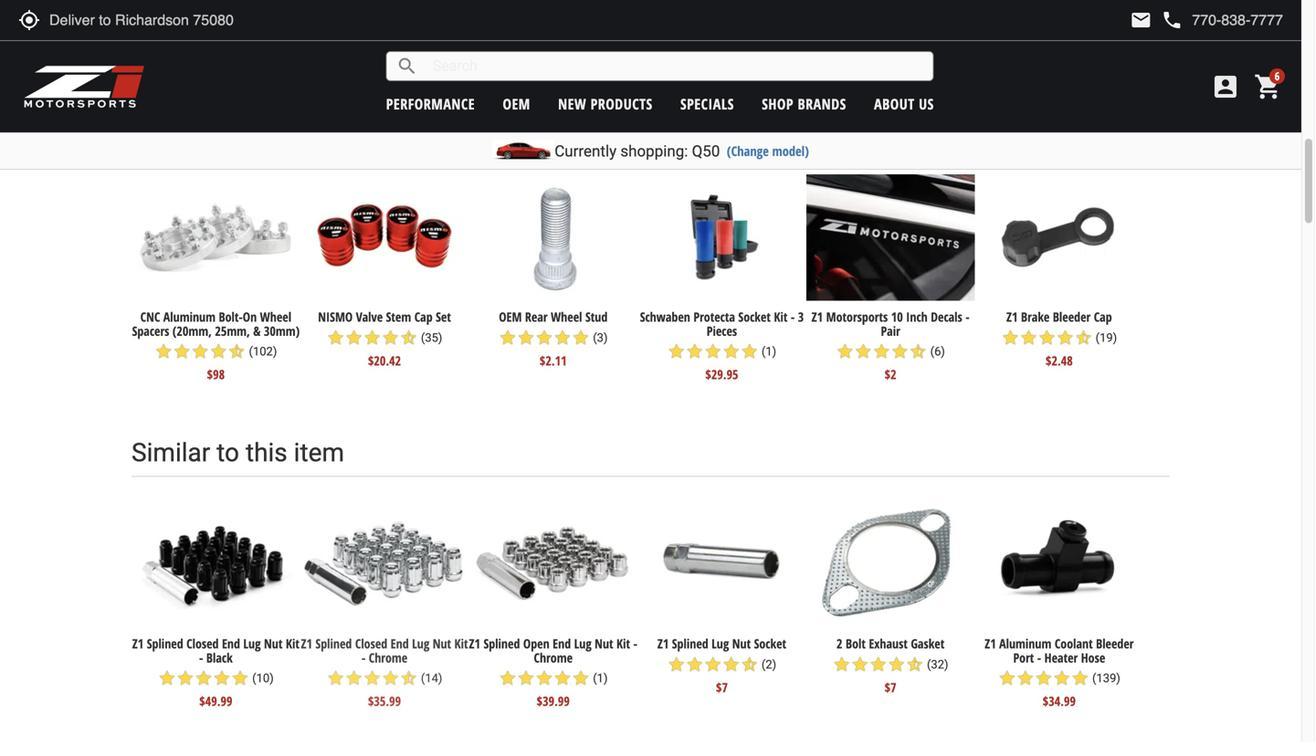 Task type: describe. For each thing, give the bounding box(es) containing it.
(3)
[[593, 331, 608, 345]]

$34.99
[[1043, 693, 1076, 710]]

decals
[[931, 308, 963, 326]]

(1) inside z1 splined open end lug nut kit - chrome star star star star star (1) $39.99
[[593, 672, 608, 686]]

z1 brake bleeder cap star star star star star_half (19) $2.48
[[1002, 308, 1117, 369]]

(change model) link
[[727, 142, 809, 160]]

z1 for z1 aluminum coolant bleeder port - heater hose star star star star star (139) $34.99
[[985, 635, 996, 653]]

nismo
[[318, 308, 353, 326]]

new products link
[[558, 94, 653, 114]]

$7 inside 2 bolt  exhaust gasket star star star star star_half (32) $7
[[885, 679, 897, 696]]

- inside z1 aluminum coolant bleeder port - heater hose star star star star star (139) $34.99
[[1038, 649, 1042, 667]]

also
[[508, 111, 556, 141]]

shopping:
[[621, 142, 688, 160]]

$20.42
[[368, 352, 401, 369]]

- inside z1 motorsports 10 inch decals - pair star star star star star_half (6) $2
[[966, 308, 970, 326]]

bolt
[[846, 635, 866, 653]]

10
[[891, 308, 903, 326]]

products
[[591, 94, 653, 114]]

performance link
[[386, 94, 475, 114]]

about
[[874, 94, 915, 114]]

black
[[206, 649, 233, 667]]

(139)
[[1093, 672, 1121, 686]]

oem for oem rear wheel stud star star star star star (3) $2.11
[[499, 308, 522, 326]]

bolt-
[[219, 308, 243, 326]]

my_location
[[18, 9, 40, 31]]

lug for z1 splined open end lug nut kit - chrome star star star star star (1) $39.99
[[574, 635, 592, 653]]

(32)
[[927, 658, 949, 672]]

$2
[[885, 366, 897, 383]]

splined for z1 splined open end lug nut kit - chrome star star star star star (1) $39.99
[[484, 635, 520, 653]]

gasket
[[911, 635, 945, 653]]

phone
[[1161, 9, 1183, 31]]

...
[[688, 111, 708, 141]]

on
[[243, 308, 257, 326]]

protecta
[[694, 308, 735, 326]]

- inside z1 splined closed end lug nut kit - black star star star star star (10) $49.99
[[199, 649, 203, 667]]

z1 for z1 motorsports 10 inch decals - pair star star star star star_half (6) $2
[[812, 308, 823, 326]]

1 vertical spatial item
[[294, 438, 344, 468]]

q50
[[692, 142, 720, 160]]

lug for z1 splined closed end lug nut kit - black star star star star star (10) $49.99
[[243, 635, 261, 653]]

(20mm,
[[173, 322, 212, 340]]

(102)
[[249, 345, 277, 359]]

$39.99
[[537, 693, 570, 710]]

open
[[523, 635, 550, 653]]

currently
[[555, 142, 617, 160]]

z1 splined lug nut socket star star star star star_half (2) $7
[[658, 635, 787, 696]]

z1 splined closed end lug nut kit - black star star star star star (10) $49.99
[[132, 635, 300, 710]]

brands
[[798, 94, 847, 114]]

new
[[558, 94, 587, 114]]

z1 motorsports 10 inch decals - pair star star star star star_half (6) $2
[[812, 308, 970, 383]]

specials link
[[681, 94, 734, 114]]

set
[[436, 308, 451, 326]]

star star star
[[197, 17, 252, 36]]

25mm,
[[215, 322, 250, 340]]

coolant
[[1055, 635, 1093, 653]]

lug inside the z1 splined lug nut socket star star star star star_half (2) $7
[[712, 635, 729, 653]]

0 vertical spatial this
[[403, 111, 445, 141]]

about us link
[[874, 94, 934, 114]]

(2)
[[762, 658, 777, 672]]

aluminum for star_half
[[163, 308, 216, 326]]

closed for star_half
[[355, 635, 388, 653]]

star_half inside z1 splined closed end lug nut kit - chrome star star star star star_half (14) $35.99
[[400, 670, 418, 688]]

(1) inside schwaben protecta socket kit - 3 pieces star star star star star (1) $29.95
[[762, 345, 777, 359]]

port
[[1014, 649, 1034, 667]]

customers
[[132, 111, 256, 141]]

cnc aluminum bolt-on wheel spacers (20mm, 25mm, & 30mm) star star star star star_half (102) $98
[[132, 308, 300, 383]]

2
[[837, 635, 843, 653]]

splined for z1 splined closed end lug nut kit - black star star star star star (10) $49.99
[[147, 635, 183, 653]]

star_half inside the z1 splined lug nut socket star star star star star_half (2) $7
[[741, 656, 759, 674]]

shop
[[762, 94, 794, 114]]

bleeder inside z1 brake bleeder cap star star star star star_half (19) $2.48
[[1053, 308, 1091, 326]]

mail
[[1130, 9, 1152, 31]]

$2.48
[[1046, 352, 1073, 369]]

motorsports
[[826, 308, 888, 326]]

wheel inside oem rear wheel stud star star star star star (3) $2.11
[[551, 308, 582, 326]]

specials
[[681, 94, 734, 114]]

z1 for z1 splined lug nut socket star star star star star_half (2) $7
[[658, 635, 669, 653]]

heater
[[1045, 649, 1078, 667]]

(19)
[[1096, 331, 1117, 345]]

(10)
[[252, 672, 274, 686]]

schwaben protecta socket kit - 3 pieces star star star star star (1) $29.95
[[640, 308, 804, 383]]

oem rear wheel stud star star star star star (3) $2.11
[[499, 308, 608, 369]]

(14)
[[421, 672, 443, 686]]

similar
[[132, 438, 210, 468]]

oem for oem
[[503, 94, 531, 114]]

star_half inside z1 brake bleeder cap star star star star star_half (19) $2.48
[[1075, 329, 1093, 347]]

nut inside the z1 splined lug nut socket star star star star star_half (2) $7
[[732, 635, 751, 653]]

to
[[217, 438, 239, 468]]

nut for z1 splined closed end lug nut kit - chrome star star star star star_half (14) $35.99
[[433, 635, 451, 653]]



Task type: locate. For each thing, give the bounding box(es) containing it.
shopping_cart
[[1254, 72, 1284, 101]]

cap for (19)
[[1094, 308, 1112, 326]]

- inside z1 splined open end lug nut kit - chrome star star star star star (1) $39.99
[[634, 635, 638, 653]]

0 vertical spatial $2.11
[[483, 41, 510, 58]]

1 closed from the left
[[186, 635, 219, 653]]

1 vertical spatial $2.11
[[540, 352, 567, 369]]

item left oem link
[[451, 111, 501, 141]]

2 $7 from the left
[[885, 679, 897, 696]]

1 horizontal spatial chrome
[[534, 649, 573, 667]]

currently shopping: q50 (change model)
[[555, 142, 809, 160]]

1 vertical spatial aluminum
[[1000, 635, 1052, 653]]

0 horizontal spatial closed
[[186, 635, 219, 653]]

z1 for z1 brake bleeder cap star star star star star_half (19) $2.48
[[1007, 308, 1018, 326]]

wheel inside cnc aluminum bolt-on wheel spacers (20mm, 25mm, & 30mm) star star star star star_half (102) $98
[[260, 308, 291, 326]]

socket up (2)
[[754, 635, 787, 653]]

bleeder up (139)
[[1096, 635, 1134, 653]]

$7 inside the z1 splined lug nut socket star star star star star_half (2) $7
[[716, 679, 728, 696]]

similar to this item
[[132, 438, 344, 468]]

z1 for z1 splined closed end lug nut kit - black star star star star star (10) $49.99
[[132, 635, 144, 653]]

end up $49.99 at the bottom of page
[[222, 635, 240, 653]]

1 horizontal spatial closed
[[355, 635, 388, 653]]

splined inside the z1 splined lug nut socket star star star star star_half (2) $7
[[672, 635, 709, 653]]

closed up $49.99 at the bottom of page
[[186, 635, 219, 653]]

4 splined from the left
[[672, 635, 709, 653]]

z1 motorsports logo image
[[23, 64, 146, 110]]

0 vertical spatial aluminum
[[163, 308, 216, 326]]

1 horizontal spatial wheel
[[551, 308, 582, 326]]

account_box
[[1211, 72, 1241, 101]]

star_half inside cnc aluminum bolt-on wheel spacers (20mm, 25mm, & 30mm) star star star star star_half (102) $98
[[228, 343, 246, 361]]

lug inside z1 splined open end lug nut kit - chrome star star star star star (1) $39.99
[[574, 635, 592, 653]]

account_box link
[[1207, 72, 1245, 101]]

closed
[[186, 635, 219, 653], [355, 635, 388, 653]]

bleeder inside z1 aluminum coolant bleeder port - heater hose star star star star star (139) $34.99
[[1096, 635, 1134, 653]]

0 vertical spatial (1)
[[762, 345, 777, 359]]

2 closed from the left
[[355, 635, 388, 653]]

chrome for star
[[534, 649, 573, 667]]

aluminum right cnc
[[163, 308, 216, 326]]

star_half left (35)
[[400, 329, 418, 347]]

stud
[[586, 308, 608, 326]]

wheel right the on
[[260, 308, 291, 326]]

4 nut from the left
[[732, 635, 751, 653]]

cap inside nismo valve stem cap set star star star star star_half (35) $20.42
[[414, 308, 433, 326]]

1 horizontal spatial end
[[391, 635, 409, 653]]

kit for z1 splined closed end lug nut kit - chrome star star star star star_half (14) $35.99
[[455, 635, 468, 653]]

$29.95
[[706, 366, 739, 383]]

(35)
[[421, 331, 443, 345]]

star_half left (14) at the bottom left of the page
[[400, 670, 418, 688]]

cap up the "(19)"
[[1094, 308, 1112, 326]]

0 vertical spatial item
[[451, 111, 501, 141]]

star_half left (2)
[[741, 656, 759, 674]]

z1
[[812, 308, 823, 326], [1007, 308, 1018, 326], [132, 635, 144, 653], [301, 635, 312, 653], [469, 635, 481, 653], [658, 635, 669, 653], [985, 635, 996, 653]]

1 $7 from the left
[[716, 679, 728, 696]]

spacers
[[132, 322, 169, 340]]

2 nut from the left
[[433, 635, 451, 653]]

1 cap from the left
[[414, 308, 433, 326]]

(6)
[[931, 345, 945, 359]]

aluminum left coolant
[[1000, 635, 1052, 653]]

z1 inside z1 splined open end lug nut kit - chrome star star star star star (1) $39.99
[[469, 635, 481, 653]]

1 horizontal spatial bleeder
[[1096, 635, 1134, 653]]

kit inside z1 splined open end lug nut kit - chrome star star star star star (1) $39.99
[[617, 635, 630, 653]]

pieces
[[707, 322, 737, 340]]

splined inside z1 splined closed end lug nut kit - black star star star star star (10) $49.99
[[147, 635, 183, 653]]

kit right "open"
[[617, 635, 630, 653]]

star_half inside z1 motorsports 10 inch decals - pair star star star star star_half (6) $2
[[909, 343, 928, 361]]

1 vertical spatial this
[[246, 438, 288, 468]]

z1 inside z1 brake bleeder cap star star star star star_half (19) $2.48
[[1007, 308, 1018, 326]]

Search search field
[[418, 52, 933, 80]]

1 vertical spatial oem
[[499, 308, 522, 326]]

aluminum inside cnc aluminum bolt-on wheel spacers (20mm, 25mm, & 30mm) star star star star star_half (102) $98
[[163, 308, 216, 326]]

purchased
[[562, 111, 681, 141]]

kit inside z1 splined closed end lug nut kit - black star star star star star (10) $49.99
[[286, 635, 300, 653]]

nut for z1 splined open end lug nut kit - chrome star star star star star (1) $39.99
[[595, 635, 614, 653]]

$2.11
[[483, 41, 510, 58], [540, 352, 567, 369]]

kit left "open"
[[455, 635, 468, 653]]

1 horizontal spatial $2.11
[[540, 352, 567, 369]]

1 chrome from the left
[[369, 649, 408, 667]]

chrome up $35.99
[[369, 649, 408, 667]]

closed inside z1 splined closed end lug nut kit - chrome star star star star star_half (14) $35.99
[[355, 635, 388, 653]]

0 horizontal spatial aluminum
[[163, 308, 216, 326]]

this right the to
[[246, 438, 288, 468]]

customers who bought this item also purchased ...
[[132, 111, 708, 141]]

shop brands
[[762, 94, 847, 114]]

cnc
[[140, 308, 160, 326]]

0 horizontal spatial wheel
[[260, 308, 291, 326]]

$35.99
[[368, 693, 401, 710]]

$2.11 up oem link
[[483, 41, 510, 58]]

splined for z1 splined lug nut socket star star star star star_half (2) $7
[[672, 635, 709, 653]]

item right the to
[[294, 438, 344, 468]]

end inside z1 splined open end lug nut kit - chrome star star star star star (1) $39.99
[[553, 635, 571, 653]]

new products
[[558, 94, 653, 114]]

kit inside schwaben protecta socket kit - 3 pieces star star star star star (1) $29.95
[[774, 308, 788, 326]]

end for z1 splined closed end lug nut kit - black star star star star star (10) $49.99
[[222, 635, 240, 653]]

splined
[[147, 635, 183, 653], [316, 635, 352, 653], [484, 635, 520, 653], [672, 635, 709, 653]]

0 vertical spatial socket
[[739, 308, 771, 326]]

0 horizontal spatial $2.11
[[483, 41, 510, 58]]

lug inside z1 splined closed end lug nut kit - chrome star star star star star_half (14) $35.99
[[412, 635, 430, 653]]

3 end from the left
[[553, 635, 571, 653]]

0 horizontal spatial item
[[294, 438, 344, 468]]

(change
[[727, 142, 769, 160]]

z1 splined closed end lug nut kit - chrome star star star star star_half (14) $35.99
[[301, 635, 468, 710]]

us
[[919, 94, 934, 114]]

2 wheel from the left
[[551, 308, 582, 326]]

kit for z1 splined closed end lug nut kit - black star star star star star (10) $49.99
[[286, 635, 300, 653]]

z1 inside z1 motorsports 10 inch decals - pair star star star star star_half (6) $2
[[812, 308, 823, 326]]

who
[[262, 111, 310, 141]]

star_half inside nismo valve stem cap set star star star star star_half (35) $20.42
[[400, 329, 418, 347]]

cap left set
[[414, 308, 433, 326]]

1 lug from the left
[[243, 635, 261, 653]]

- inside z1 splined closed end lug nut kit - chrome star star star star star_half (14) $35.99
[[362, 649, 366, 667]]

kit for z1 splined open end lug nut kit - chrome star star star star star (1) $39.99
[[617, 635, 630, 653]]

chrome inside z1 splined open end lug nut kit - chrome star star star star star (1) $39.99
[[534, 649, 573, 667]]

1 wheel from the left
[[260, 308, 291, 326]]

brake
[[1021, 308, 1050, 326]]

- inside schwaben protecta socket kit - 3 pieces star star star star star (1) $29.95
[[791, 308, 795, 326]]

chrome for star_half
[[369, 649, 408, 667]]

0 vertical spatial bleeder
[[1053, 308, 1091, 326]]

(1)
[[762, 345, 777, 359], [593, 672, 608, 686]]

1 horizontal spatial this
[[403, 111, 445, 141]]

z1 inside z1 splined closed end lug nut kit - black star star star star star (10) $49.99
[[132, 635, 144, 653]]

$7
[[716, 679, 728, 696], [885, 679, 897, 696]]

end for z1 splined open end lug nut kit - chrome star star star star star (1) $39.99
[[553, 635, 571, 653]]

shopping_cart link
[[1250, 72, 1284, 101]]

4 lug from the left
[[712, 635, 729, 653]]

0 horizontal spatial (1)
[[593, 672, 608, 686]]

kit right 'black'
[[286, 635, 300, 653]]

lug inside z1 splined closed end lug nut kit - black star star star star star (10) $49.99
[[243, 635, 261, 653]]

star_half left (6)
[[909, 343, 928, 361]]

0 horizontal spatial end
[[222, 635, 240, 653]]

z1 for z1 splined open end lug nut kit - chrome star star star star star (1) $39.99
[[469, 635, 481, 653]]

nut inside z1 splined closed end lug nut kit - black star star star star star (10) $49.99
[[264, 635, 283, 653]]

exhaust
[[869, 635, 908, 653]]

splined inside z1 splined closed end lug nut kit - chrome star star star star star_half (14) $35.99
[[316, 635, 352, 653]]

2 splined from the left
[[316, 635, 352, 653]]

nismo valve stem cap set star star star star star_half (35) $20.42
[[318, 308, 451, 369]]

nut for z1 splined closed end lug nut kit - black star star star star star (10) $49.99
[[264, 635, 283, 653]]

1 horizontal spatial (1)
[[762, 345, 777, 359]]

aluminum for $34.99
[[1000, 635, 1052, 653]]

star_half left (32)
[[906, 656, 924, 674]]

bleeder
[[1053, 308, 1091, 326], [1096, 635, 1134, 653]]

2 cap from the left
[[1094, 308, 1112, 326]]

cap inside z1 brake bleeder cap star star star star star_half (19) $2.48
[[1094, 308, 1112, 326]]

aluminum
[[163, 308, 216, 326], [1000, 635, 1052, 653]]

cap
[[414, 308, 433, 326], [1094, 308, 1112, 326]]

mail phone
[[1130, 9, 1183, 31]]

0 horizontal spatial chrome
[[369, 649, 408, 667]]

closed inside z1 splined closed end lug nut kit - black star star star star star (10) $49.99
[[186, 635, 219, 653]]

star_half inside 2 bolt  exhaust gasket star star star star star_half (32) $7
[[906, 656, 924, 674]]

3 nut from the left
[[595, 635, 614, 653]]

oem inside oem rear wheel stud star star star star star (3) $2.11
[[499, 308, 522, 326]]

end inside z1 splined closed end lug nut kit - chrome star star star star star_half (14) $35.99
[[391, 635, 409, 653]]

phone link
[[1161, 9, 1284, 31]]

z1 inside the z1 splined lug nut socket star star star star star_half (2) $7
[[658, 635, 669, 653]]

$98
[[207, 366, 225, 383]]

30mm)
[[264, 322, 300, 340]]

oem
[[503, 94, 531, 114], [499, 308, 522, 326]]

1 vertical spatial socket
[[754, 635, 787, 653]]

kit left 3 at right top
[[774, 308, 788, 326]]

3 lug from the left
[[574, 635, 592, 653]]

z1 for z1 splined closed end lug nut kit - chrome star star star star star_half (14) $35.99
[[301, 635, 312, 653]]

0 horizontal spatial cap
[[414, 308, 433, 326]]

1 horizontal spatial $7
[[885, 679, 897, 696]]

1 end from the left
[[222, 635, 240, 653]]

nut inside z1 splined open end lug nut kit - chrome star star star star star (1) $39.99
[[595, 635, 614, 653]]

star_half left the "(19)"
[[1075, 329, 1093, 347]]

this down search
[[403, 111, 445, 141]]

cap for star_half
[[414, 308, 433, 326]]

1 vertical spatial (1)
[[593, 672, 608, 686]]

hose
[[1081, 649, 1106, 667]]

2 lug from the left
[[412, 635, 430, 653]]

bleeder right "brake"
[[1053, 308, 1091, 326]]

z1 splined open end lug nut kit - chrome star star star star star (1) $39.99
[[469, 635, 638, 710]]

2 chrome from the left
[[534, 649, 573, 667]]

1 horizontal spatial cap
[[1094, 308, 1112, 326]]

2 bolt  exhaust gasket star star star star star_half (32) $7
[[833, 635, 949, 696]]

1 nut from the left
[[264, 635, 283, 653]]

closed for star
[[186, 635, 219, 653]]

$2.11 down rear
[[540, 352, 567, 369]]

0 vertical spatial oem
[[503, 94, 531, 114]]

3
[[798, 308, 804, 326]]

star
[[197, 17, 215, 36], [215, 17, 234, 36], [234, 17, 252, 36], [327, 329, 345, 347], [345, 329, 363, 347], [363, 329, 382, 347], [382, 329, 400, 347], [499, 329, 517, 347], [517, 329, 535, 347], [535, 329, 554, 347], [554, 329, 572, 347], [572, 329, 590, 347], [1002, 329, 1020, 347], [1020, 329, 1038, 347], [1038, 329, 1056, 347], [1056, 329, 1075, 347], [155, 343, 173, 361], [173, 343, 191, 361], [191, 343, 209, 361], [209, 343, 228, 361], [668, 343, 686, 361], [686, 343, 704, 361], [704, 343, 722, 361], [722, 343, 741, 361], [741, 343, 759, 361], [836, 343, 855, 361], [855, 343, 873, 361], [873, 343, 891, 361], [891, 343, 909, 361], [668, 656, 686, 674], [686, 656, 704, 674], [704, 656, 722, 674], [722, 656, 741, 674], [833, 656, 851, 674], [851, 656, 869, 674], [869, 656, 888, 674], [888, 656, 906, 674], [158, 670, 176, 688], [176, 670, 195, 688], [195, 670, 213, 688], [213, 670, 231, 688], [231, 670, 249, 688], [327, 670, 345, 688], [345, 670, 363, 688], [363, 670, 382, 688], [382, 670, 400, 688], [499, 670, 517, 688], [517, 670, 535, 688], [535, 670, 554, 688], [554, 670, 572, 688], [572, 670, 590, 688], [998, 670, 1017, 688], [1017, 670, 1035, 688], [1035, 670, 1053, 688], [1053, 670, 1071, 688], [1071, 670, 1090, 688]]

performance
[[386, 94, 475, 114]]

schwaben
[[640, 308, 691, 326]]

closed up $35.99
[[355, 635, 388, 653]]

rear
[[525, 308, 548, 326]]

about us
[[874, 94, 934, 114]]

nut inside z1 splined closed end lug nut kit - chrome star star star star star_half (14) $35.99
[[433, 635, 451, 653]]

chrome inside z1 splined closed end lug nut kit - chrome star star star star star_half (14) $35.99
[[369, 649, 408, 667]]

0 horizontal spatial bleeder
[[1053, 308, 1091, 326]]

end up $35.99
[[391, 635, 409, 653]]

splined inside z1 splined open end lug nut kit - chrome star star star star star (1) $39.99
[[484, 635, 520, 653]]

splined for z1 splined closed end lug nut kit - chrome star star star star star_half (14) $35.99
[[316, 635, 352, 653]]

pair
[[881, 322, 901, 340]]

1 splined from the left
[[147, 635, 183, 653]]

oem left rear
[[499, 308, 522, 326]]

item
[[451, 111, 501, 141], [294, 438, 344, 468]]

end right "open"
[[553, 635, 571, 653]]

1 horizontal spatial item
[[451, 111, 501, 141]]

socket inside schwaben protecta socket kit - 3 pieces star star star star star (1) $29.95
[[739, 308, 771, 326]]

end for z1 splined closed end lug nut kit - chrome star star star star star_half (14) $35.99
[[391, 635, 409, 653]]

0 horizontal spatial this
[[246, 438, 288, 468]]

lug for z1 splined closed end lug nut kit - chrome star star star star star_half (14) $35.99
[[412, 635, 430, 653]]

oem link
[[503, 94, 531, 114]]

bought
[[317, 111, 396, 141]]

chrome up $39.99
[[534, 649, 573, 667]]

z1 inside z1 aluminum coolant bleeder port - heater hose star star star star star (139) $34.99
[[985, 635, 996, 653]]

end inside z1 splined closed end lug nut kit - black star star star star star (10) $49.99
[[222, 635, 240, 653]]

z1 aluminum coolant bleeder port - heater hose star star star star star (139) $34.99
[[985, 635, 1134, 710]]

0 horizontal spatial $7
[[716, 679, 728, 696]]

1 horizontal spatial aluminum
[[1000, 635, 1052, 653]]

z1 inside z1 splined closed end lug nut kit - chrome star star star star star_half (14) $35.99
[[301, 635, 312, 653]]

2 end from the left
[[391, 635, 409, 653]]

2 horizontal spatial end
[[553, 635, 571, 653]]

$49.99
[[199, 693, 232, 710]]

kit inside z1 splined closed end lug nut kit - chrome star star star star star_half (14) $35.99
[[455, 635, 468, 653]]

model)
[[772, 142, 809, 160]]

lug
[[243, 635, 261, 653], [412, 635, 430, 653], [574, 635, 592, 653], [712, 635, 729, 653]]

1 vertical spatial bleeder
[[1096, 635, 1134, 653]]

3 splined from the left
[[484, 635, 520, 653]]

kit
[[774, 308, 788, 326], [286, 635, 300, 653], [455, 635, 468, 653], [617, 635, 630, 653]]

wheel left stud
[[551, 308, 582, 326]]

valve
[[356, 308, 383, 326]]

oem left the new
[[503, 94, 531, 114]]

$2.11 inside oem rear wheel stud star star star star star (3) $2.11
[[540, 352, 567, 369]]

$59.99
[[241, 41, 274, 58]]

socket right pieces
[[739, 308, 771, 326]]

star_half down 25mm,
[[228, 343, 246, 361]]

mail link
[[1130, 9, 1152, 31]]

socket inside the z1 splined lug nut socket star star star star star_half (2) $7
[[754, 635, 787, 653]]

stem
[[386, 308, 411, 326]]

-
[[791, 308, 795, 326], [966, 308, 970, 326], [634, 635, 638, 653], [199, 649, 203, 667], [362, 649, 366, 667], [1038, 649, 1042, 667]]

aluminum inside z1 aluminum coolant bleeder port - heater hose star star star star star (139) $34.99
[[1000, 635, 1052, 653]]



Task type: vqa. For each thing, say whether or not it's contained in the screenshot.


